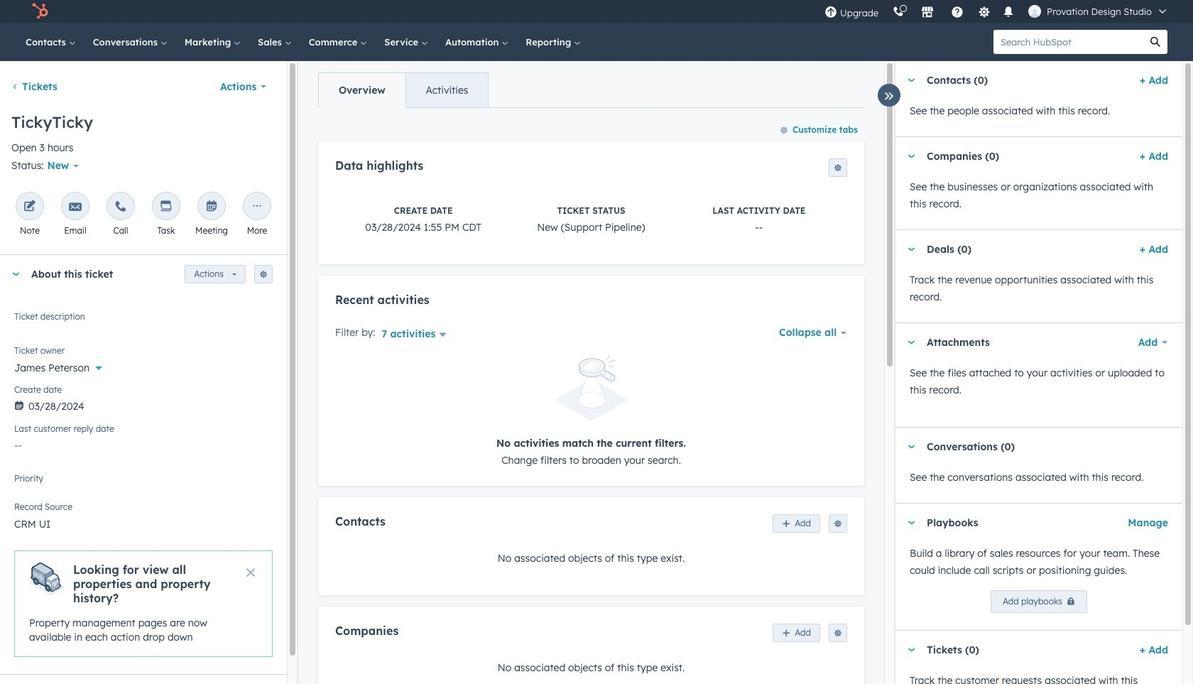 Task type: locate. For each thing, give the bounding box(es) containing it.
caret image
[[907, 155, 916, 158], [907, 248, 916, 251], [907, 341, 916, 344], [907, 521, 916, 525]]

2 caret image from the top
[[907, 248, 916, 251]]

-- text field
[[14, 432, 273, 455]]

1 horizontal spatial alert
[[335, 356, 848, 469]]

marketplaces image
[[922, 6, 935, 19]]

MM/DD/YYYY text field
[[14, 393, 273, 416]]

close image
[[247, 569, 255, 577]]

0 horizontal spatial alert
[[14, 551, 273, 657]]

caret image
[[907, 79, 916, 82], [11, 273, 20, 276], [907, 445, 916, 449], [907, 648, 916, 652]]

email image
[[69, 201, 82, 214]]

alert
[[335, 356, 848, 469], [14, 551, 273, 657]]

navigation
[[318, 72, 489, 108]]

menu
[[818, 0, 1177, 23]]

3 caret image from the top
[[907, 341, 916, 344]]

None text field
[[14, 309, 273, 338]]

note image
[[23, 201, 36, 214]]

0 vertical spatial alert
[[335, 356, 848, 469]]



Task type: vqa. For each thing, say whether or not it's contained in the screenshot.
CALL icon
yes



Task type: describe. For each thing, give the bounding box(es) containing it.
Search HubSpot search field
[[994, 30, 1144, 54]]

task image
[[160, 201, 173, 214]]

call image
[[114, 201, 127, 214]]

manage card settings image
[[259, 271, 268, 280]]

more image
[[251, 201, 264, 214]]

4 caret image from the top
[[907, 521, 916, 525]]

1 caret image from the top
[[907, 155, 916, 158]]

meeting image
[[205, 201, 218, 214]]

1 vertical spatial alert
[[14, 551, 273, 657]]

james peterson image
[[1029, 5, 1042, 18]]



